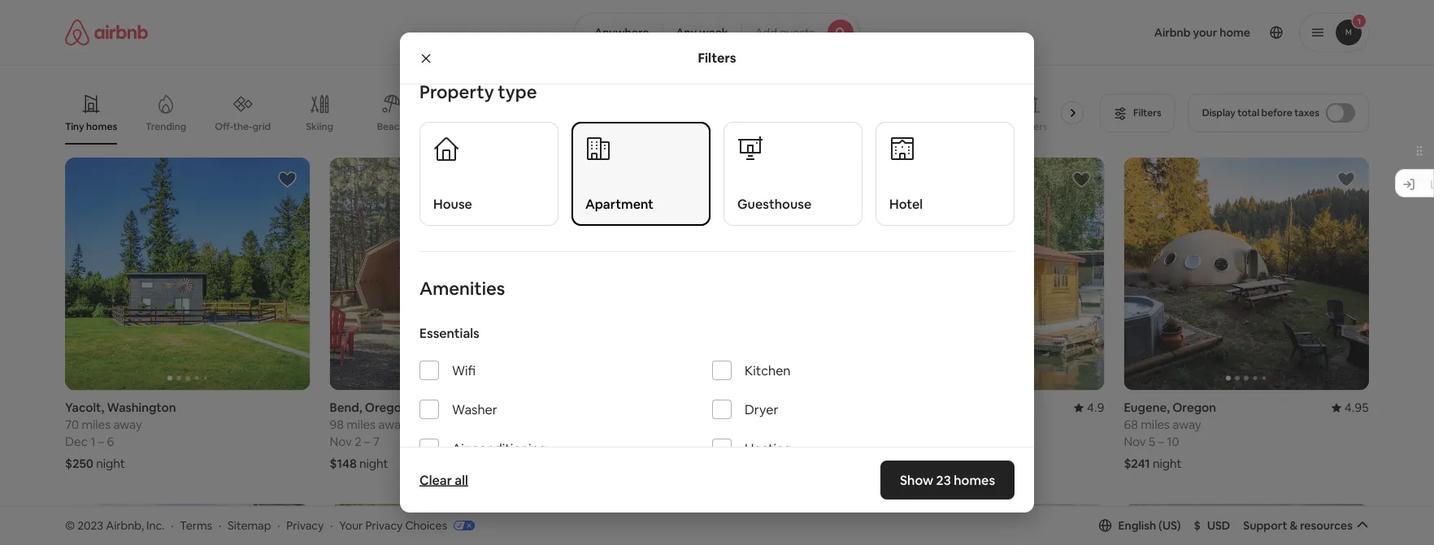 Task type: describe. For each thing, give the bounding box(es) containing it.
2023
[[77, 518, 103, 533]]

usd
[[1207, 518, 1230, 533]]

dec
[[65, 434, 88, 450]]

display total before taxes
[[1202, 106, 1319, 119]]

inc.
[[146, 518, 164, 533]]

add guests
[[755, 25, 815, 40]]

guesthouse button
[[724, 122, 863, 226]]

skiing
[[306, 120, 333, 133]]

the-
[[233, 120, 252, 133]]

miles for 1
[[82, 417, 111, 433]]

&
[[1290, 518, 1298, 533]]

11
[[619, 434, 629, 450]]

show for show 23 homes
[[900, 472, 933, 489]]

miles for 5
[[1141, 417, 1170, 433]]

bend,
[[330, 400, 362, 416]]

dryer
[[745, 401, 778, 418]]

rhododendron, oregon
[[594, 400, 730, 416]]

historical homes
[[828, 120, 905, 133]]

omg!
[[593, 120, 619, 133]]

4.9
[[1087, 400, 1104, 416]]

heating
[[745, 440, 792, 457]]

air
[[452, 440, 469, 457]]

week
[[699, 25, 728, 40]]

1 horizontal spatial add to wishlist: portland, oregon image
[[1072, 170, 1091, 189]]

filters dialog
[[400, 33, 1034, 524]]

homes for tiny homes
[[86, 120, 117, 133]]

4.95 out of 5 average rating image
[[1331, 400, 1369, 416]]

6
[[107, 434, 114, 450]]

eugene, oregon 68 miles away nov 5 – 10 $241 night
[[1124, 400, 1216, 472]]

property type
[[419, 80, 537, 103]]

7
[[373, 434, 380, 450]]

2
[[355, 434, 361, 450]]

yacolt,
[[65, 400, 104, 416]]

none search field containing anywhere
[[574, 13, 860, 52]]

amazing
[[654, 120, 695, 133]]

essentials
[[419, 325, 479, 341]]

grid
[[252, 120, 271, 133]]

night for $241
[[1153, 456, 1182, 472]]

your privacy choices link
[[339, 518, 475, 534]]

15
[[884, 434, 896, 450]]

– for $241
[[1158, 434, 1164, 450]]

house button
[[419, 122, 558, 226]]

privacy link
[[286, 518, 324, 533]]

add to wishlist: vancouver, washington image
[[807, 517, 827, 536]]

all
[[455, 472, 468, 489]]

group containing off-the-grid
[[65, 81, 1090, 145]]

cabins
[[518, 120, 550, 133]]

sitemap link
[[228, 518, 271, 533]]

english (us)
[[1118, 518, 1181, 533]]

98
[[330, 417, 344, 433]]

apartment button
[[571, 122, 711, 226]]

oregon for eugene, oregon 68 miles away nov 5 – 10 $241 night
[[1172, 400, 1216, 416]]

$241
[[1124, 456, 1150, 472]]

taxes
[[1294, 106, 1319, 119]]

70
[[65, 417, 79, 433]]

english (us) button
[[1099, 518, 1181, 533]]

airbnb,
[[106, 518, 144, 533]]

property
[[419, 80, 494, 103]]

$148
[[330, 456, 357, 472]]

tiny homes
[[65, 120, 117, 133]]

amazing views
[[654, 120, 723, 133]]

– for $148
[[364, 434, 370, 450]]

night inside nov 15 – 20 $132 night
[[888, 456, 917, 472]]

16
[[641, 434, 653, 450]]

homes for historical homes
[[874, 120, 905, 133]]

show 23 homes
[[900, 472, 995, 489]]

clear
[[419, 472, 452, 489]]

any week button
[[662, 13, 742, 52]]

english
[[1118, 518, 1156, 533]]

anywhere
[[594, 25, 649, 40]]

1
[[90, 434, 96, 450]]

nov inside nov 15 – 20 $132 night
[[859, 434, 881, 450]]

away for dec 1 – 6
[[113, 417, 142, 433]]

4.95
[[1344, 400, 1369, 416]]

towers
[[1015, 120, 1048, 133]]

yacolt, washington 70 miles away dec 1 – 6 $250 night
[[65, 400, 176, 472]]

night for $148
[[359, 456, 388, 472]]



Task type: vqa. For each thing, say whether or not it's contained in the screenshot.
'$11,270' button
no



Task type: locate. For each thing, give the bounding box(es) containing it.
(us)
[[1159, 518, 1181, 533]]

homes right the tiny
[[86, 120, 117, 133]]

total
[[1238, 106, 1259, 119]]

1 · from the left
[[171, 518, 174, 533]]

1 horizontal spatial oregon
[[686, 400, 730, 416]]

miles inside yacolt, washington 70 miles away dec 1 – 6 $250 night
[[82, 417, 111, 433]]

0 horizontal spatial add to wishlist: portland, oregon image
[[542, 517, 562, 536]]

views
[[697, 120, 723, 133]]

add to wishlist: eugene, oregon image
[[1336, 170, 1356, 189]]

your
[[339, 518, 363, 533]]

2 night from the left
[[359, 456, 388, 472]]

$132
[[859, 456, 885, 472]]

clear all
[[419, 472, 468, 489]]

$
[[1194, 518, 1201, 533]]

off-
[[215, 120, 233, 133]]

add to wishlist: chinook, washington image
[[278, 517, 297, 536]]

1 horizontal spatial show
[[900, 472, 933, 489]]

0 vertical spatial add to wishlist: portland, oregon image
[[1072, 170, 1091, 189]]

2 horizontal spatial miles
[[1141, 417, 1170, 433]]

· left privacy link
[[277, 518, 280, 533]]

beach
[[377, 120, 405, 133]]

support & resources button
[[1243, 518, 1369, 533]]

map
[[711, 447, 735, 461]]

2 oregon from the left
[[686, 400, 730, 416]]

away down washington
[[113, 417, 142, 433]]

show for show map
[[679, 447, 709, 461]]

display total before taxes button
[[1188, 93, 1369, 133]]

3 nov from the left
[[859, 434, 881, 450]]

miles up '2' at the left bottom of page
[[347, 417, 376, 433]]

away
[[113, 417, 142, 433], [378, 417, 407, 433], [1172, 417, 1201, 433]]

before
[[1261, 106, 1292, 119]]

oregon up show map
[[686, 400, 730, 416]]

– left 7
[[364, 434, 370, 450]]

miles up 1
[[82, 417, 111, 433]]

1 oregon from the left
[[365, 400, 409, 416]]

type
[[498, 80, 537, 103]]

night inside bend, oregon 98 miles away nov 2 – 7 $148 night
[[359, 456, 388, 472]]

oregon inside eugene, oregon 68 miles away nov 5 – 10 $241 night
[[1172, 400, 1216, 416]]

4 · from the left
[[330, 518, 333, 533]]

homes
[[874, 120, 905, 133], [86, 120, 117, 133], [954, 472, 995, 489]]

None search field
[[574, 13, 860, 52]]

oregon inside bend, oregon 98 miles away nov 2 – 7 $148 night
[[365, 400, 409, 416]]

group
[[65, 81, 1090, 145], [65, 158, 310, 391], [330, 158, 575, 391], [594, 158, 840, 391], [859, 158, 1104, 391], [1124, 158, 1369, 391], [65, 504, 310, 545], [330, 504, 575, 545], [594, 504, 840, 545], [859, 504, 1104, 545], [1124, 504, 1369, 545]]

away inside eugene, oregon 68 miles away nov 5 – 10 $241 night
[[1172, 417, 1201, 433]]

· right "inc." at the bottom of the page
[[171, 518, 174, 533]]

show map
[[679, 447, 735, 461]]

night
[[96, 456, 125, 472], [359, 456, 388, 472], [888, 456, 917, 472], [1153, 456, 1182, 472]]

eugene,
[[1124, 400, 1170, 416]]

show inside filters dialog
[[900, 472, 933, 489]]

show left 23
[[900, 472, 933, 489]]

nov inside eugene, oregon 68 miles away nov 5 – 10 $241 night
[[1124, 434, 1146, 450]]

0 horizontal spatial oregon
[[365, 400, 409, 416]]

display
[[1202, 106, 1235, 119]]

3 miles from the left
[[1141, 417, 1170, 433]]

historical
[[828, 120, 872, 133]]

5
[[1149, 434, 1155, 450]]

1 night from the left
[[96, 456, 125, 472]]

1 privacy from the left
[[286, 518, 324, 533]]

$250
[[65, 456, 93, 472]]

night down '6'
[[96, 456, 125, 472]]

– inside nov 15 – 20 $132 night
[[898, 434, 905, 450]]

homes right 23
[[954, 472, 995, 489]]

· right terms link
[[219, 518, 221, 533]]

0 horizontal spatial away
[[113, 417, 142, 433]]

0 horizontal spatial homes
[[86, 120, 117, 133]]

2 · from the left
[[219, 518, 221, 533]]

2 horizontal spatial homes
[[954, 472, 995, 489]]

away inside yacolt, washington 70 miles away dec 1 – 6 $250 night
[[113, 417, 142, 433]]

night for $250
[[96, 456, 125, 472]]

23
[[936, 472, 951, 489]]

terms link
[[180, 518, 212, 533]]

miles inside eugene, oregon 68 miles away nov 5 – 10 $241 night
[[1141, 417, 1170, 433]]

privacy
[[286, 518, 324, 533], [365, 518, 403, 533]]

– inside bend, oregon 98 miles away nov 2 – 7 $148 night
[[364, 434, 370, 450]]

4 night from the left
[[1153, 456, 1182, 472]]

support & resources
[[1243, 518, 1353, 533]]

wifi
[[452, 362, 476, 379]]

oregon
[[365, 400, 409, 416], [686, 400, 730, 416], [1172, 400, 1216, 416]]

– for $250
[[98, 434, 104, 450]]

oregon for rhododendron, oregon
[[686, 400, 730, 416]]

2 horizontal spatial oregon
[[1172, 400, 1216, 416]]

10
[[1167, 434, 1179, 450]]

homes inside filters dialog
[[954, 472, 995, 489]]

miles inside bend, oregon 98 miles away nov 2 – 7 $148 night
[[347, 417, 376, 433]]

2 miles from the left
[[347, 417, 376, 433]]

1 horizontal spatial privacy
[[365, 518, 403, 533]]

0 horizontal spatial show
[[679, 447, 709, 461]]

miles up 5
[[1141, 417, 1170, 433]]

1 horizontal spatial away
[[378, 417, 407, 433]]

nov left '2' at the left bottom of page
[[330, 434, 352, 450]]

68
[[1124, 417, 1138, 433]]

show left map
[[679, 447, 709, 461]]

oregon up 7
[[365, 400, 409, 416]]

– right 5
[[1158, 434, 1164, 450]]

4 – from the left
[[898, 434, 905, 450]]

add to wishlist: portland, oregon image
[[1072, 170, 1091, 189], [542, 517, 562, 536]]

©
[[65, 518, 75, 533]]

night down 10
[[1153, 456, 1182, 472]]

nov left the 15
[[859, 434, 881, 450]]

away up 10
[[1172, 417, 1201, 433]]

resources
[[1300, 518, 1353, 533]]

1 miles from the left
[[82, 417, 111, 433]]

0 vertical spatial show
[[679, 447, 709, 461]]

conditioning
[[472, 440, 547, 457]]

oregon up 10
[[1172, 400, 1216, 416]]

1 away from the left
[[113, 417, 142, 433]]

trending
[[146, 120, 186, 133]]

1 nov from the left
[[330, 434, 352, 450]]

2 horizontal spatial away
[[1172, 417, 1201, 433]]

4 nov from the left
[[1124, 434, 1146, 450]]

1 horizontal spatial miles
[[347, 417, 376, 433]]

add to wishlist: yacolt, washington image
[[278, 170, 297, 189]]

3 – from the left
[[632, 434, 638, 450]]

washington
[[107, 400, 176, 416]]

clear all button
[[411, 464, 476, 497]]

apartment
[[585, 196, 654, 212]]

kitchen
[[745, 362, 791, 379]]

any
[[676, 25, 697, 40]]

© 2023 airbnb, inc. ·
[[65, 518, 174, 533]]

nov 11 – 16
[[594, 434, 653, 450]]

night inside eugene, oregon 68 miles away nov 5 – 10 $241 night
[[1153, 456, 1182, 472]]

rhododendron,
[[594, 400, 684, 416]]

add to wishlist: bend, oregon image
[[542, 170, 562, 189]]

1 – from the left
[[98, 434, 104, 450]]

night inside yacolt, washington 70 miles away dec 1 – 6 $250 night
[[96, 456, 125, 472]]

2 – from the left
[[364, 434, 370, 450]]

show 23 homes link
[[880, 461, 1015, 500]]

bend, oregon 98 miles away nov 2 – 7 $148 night
[[330, 400, 409, 472]]

night down 7
[[359, 456, 388, 472]]

1 vertical spatial add to wishlist: portland, oregon image
[[542, 517, 562, 536]]

– right '11'
[[632, 434, 638, 450]]

filters
[[698, 50, 736, 66]]

2 away from the left
[[378, 417, 407, 433]]

– inside eugene, oregon 68 miles away nov 5 – 10 $241 night
[[1158, 434, 1164, 450]]

treehouses
[[749, 120, 802, 133]]

mansions
[[441, 120, 484, 133]]

sitemap
[[228, 518, 271, 533]]

1 horizontal spatial homes
[[874, 120, 905, 133]]

– right the 15
[[898, 434, 905, 450]]

choices
[[405, 518, 447, 533]]

3 night from the left
[[888, 456, 917, 472]]

privacy right your
[[365, 518, 403, 533]]

1 vertical spatial show
[[900, 472, 933, 489]]

3 · from the left
[[277, 518, 280, 533]]

nov left 5
[[1124, 434, 1146, 450]]

miles
[[82, 417, 111, 433], [347, 417, 376, 433], [1141, 417, 1170, 433]]

away up 7
[[378, 417, 407, 433]]

tiny
[[65, 120, 84, 133]]

guests
[[780, 25, 815, 40]]

washer
[[452, 401, 497, 418]]

oregon for bend, oregon 98 miles away nov 2 – 7 $148 night
[[365, 400, 409, 416]]

away inside bend, oregon 98 miles away nov 2 – 7 $148 night
[[378, 417, 407, 433]]

away for nov 2 – 7
[[378, 417, 407, 433]]

miles for 2
[[347, 417, 376, 433]]

2 privacy from the left
[[365, 518, 403, 533]]

privacy left your
[[286, 518, 324, 533]]

4.9 out of 5 average rating image
[[1074, 400, 1104, 416]]

3 oregon from the left
[[1172, 400, 1216, 416]]

nov left '11'
[[594, 434, 617, 450]]

20
[[907, 434, 921, 450]]

homes right historical
[[874, 120, 905, 133]]

– inside yacolt, washington 70 miles away dec 1 – 6 $250 night
[[98, 434, 104, 450]]

hotel
[[889, 196, 923, 212]]

5 – from the left
[[1158, 434, 1164, 450]]

3 away from the left
[[1172, 417, 1201, 433]]

nov 15 – 20 $132 night
[[859, 434, 921, 472]]

–
[[98, 434, 104, 450], [364, 434, 370, 450], [632, 434, 638, 450], [898, 434, 905, 450], [1158, 434, 1164, 450]]

house
[[433, 196, 472, 212]]

support
[[1243, 518, 1287, 533]]

2 nov from the left
[[594, 434, 617, 450]]

beachfront
[[931, 120, 982, 133]]

show inside button
[[679, 447, 709, 461]]

·
[[171, 518, 174, 533], [219, 518, 221, 533], [277, 518, 280, 533], [330, 518, 333, 533]]

air conditioning
[[452, 440, 547, 457]]

0 horizontal spatial privacy
[[286, 518, 324, 533]]

– right 1
[[98, 434, 104, 450]]

any week
[[676, 25, 728, 40]]

hotel button
[[876, 122, 1015, 226]]

add guests button
[[741, 13, 860, 52]]

amenities
[[419, 277, 505, 300]]

profile element
[[880, 0, 1369, 65]]

nov inside bend, oregon 98 miles away nov 2 – 7 $148 night
[[330, 434, 352, 450]]

· left your
[[330, 518, 333, 533]]

terms
[[180, 518, 212, 533]]

$ usd
[[1194, 518, 1230, 533]]

night down the 20
[[888, 456, 917, 472]]

0 horizontal spatial miles
[[82, 417, 111, 433]]

show map button
[[663, 435, 771, 474]]

nov
[[330, 434, 352, 450], [594, 434, 617, 450], [859, 434, 881, 450], [1124, 434, 1146, 450]]

add to wishlist: portland, oregon image
[[1336, 517, 1356, 536]]



